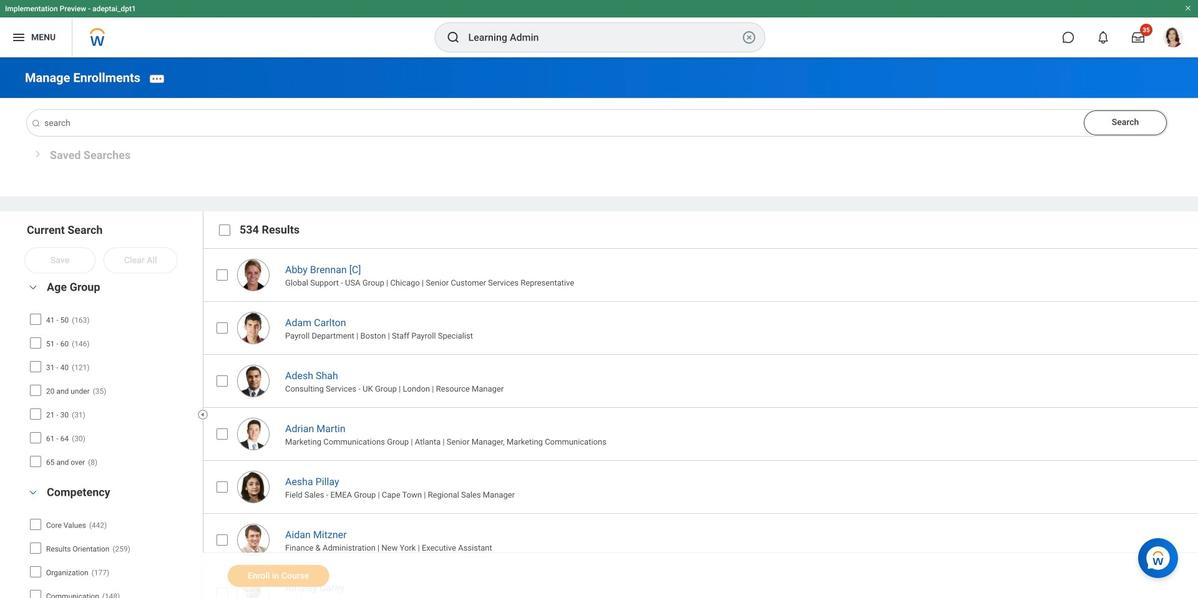 Task type: vqa. For each thing, say whether or not it's contained in the screenshot.
Legal Name "group"
no



Task type: describe. For each thing, give the bounding box(es) containing it.
1 list item from the top
[[203, 249, 1198, 302]]

6 list item from the top
[[203, 514, 1198, 567]]

5 list item from the top
[[203, 461, 1198, 514]]

profile logan mcneil image
[[1163, 27, 1183, 50]]

2 group from the top
[[25, 485, 197, 599]]

inbox large image
[[1132, 31, 1145, 44]]

justify image
[[11, 30, 26, 45]]

Search Workday  search field
[[468, 24, 739, 51]]

tree for first chevron down image from the top of the filter search field on the left of page
[[29, 309, 192, 473]]

notifications large image
[[1097, 31, 1110, 44]]

close environment banner image
[[1185, 4, 1192, 12]]

tree for second chevron down image from the top of the filter search field on the left of page
[[29, 515, 192, 599]]

3 list item from the top
[[203, 355, 1198, 408]]

search image
[[31, 119, 41, 129]]

2 list item from the top
[[203, 302, 1198, 355]]



Task type: locate. For each thing, give the bounding box(es) containing it.
1 vertical spatial group
[[25, 485, 197, 599]]

1 chevron down image from the top
[[26, 283, 41, 292]]

search image
[[446, 30, 461, 45]]

4 list item from the top
[[203, 408, 1198, 461]]

tree
[[29, 309, 192, 473], [29, 515, 192, 599]]

chevron down image
[[26, 283, 41, 292], [26, 489, 41, 497]]

7 list item from the top
[[203, 567, 1198, 599]]

1 vertical spatial chevron down image
[[26, 489, 41, 497]]

group
[[25, 279, 197, 475], [25, 485, 197, 599]]

1 tree from the top
[[29, 309, 192, 473]]

x circle image
[[742, 30, 757, 45]]

main content
[[0, 57, 1198, 599]]

0 vertical spatial group
[[25, 279, 197, 475]]

list item
[[203, 249, 1198, 302], [203, 302, 1198, 355], [203, 355, 1198, 408], [203, 408, 1198, 461], [203, 461, 1198, 514], [203, 514, 1198, 567], [203, 567, 1198, 599]]

banner
[[0, 0, 1198, 57]]

0 vertical spatial chevron down image
[[26, 283, 41, 292]]

2 chevron down image from the top
[[26, 489, 41, 497]]

filter search field
[[25, 223, 205, 599]]

0 vertical spatial tree
[[29, 309, 192, 473]]

Manage Enrollments text field
[[27, 110, 1168, 136]]

1 group from the top
[[25, 279, 197, 475]]

None search field
[[25, 110, 1168, 136]]

2 tree from the top
[[29, 515, 192, 599]]

1 vertical spatial tree
[[29, 515, 192, 599]]



